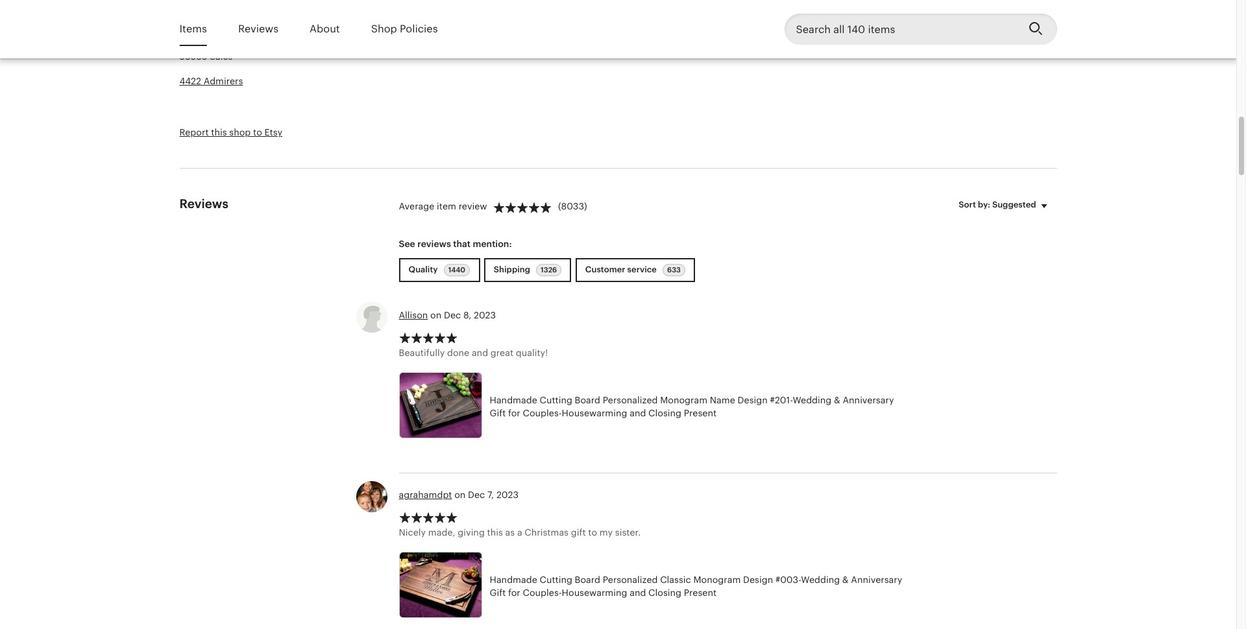 Task type: locate. For each thing, give the bounding box(es) containing it.
gift for handmade cutting board personalized classic monogram design #003-wedding & anniversary gift for couples-housewarming and closing present
[[490, 588, 506, 598]]

handmade inside handmade cutting board personalized classic monogram design #003-wedding & anniversary gift for couples-housewarming and closing present
[[490, 575, 537, 586]]

1 vertical spatial for
[[508, 588, 520, 598]]

& for #201-
[[834, 395, 840, 406]]

2 gift from the top
[[490, 588, 506, 598]]

1 vertical spatial &
[[843, 575, 849, 586]]

1 vertical spatial handmade
[[490, 575, 537, 586]]

housewarming for classic
[[562, 588, 627, 598]]

wedding inside handmade cutting board personalized monogram name design #201-wedding & anniversary gift for couples-housewarming and closing present
[[793, 395, 832, 406]]

reviews link
[[238, 14, 279, 44]]

present inside handmade cutting board personalized monogram name design #201-wedding & anniversary gift for couples-housewarming and closing present
[[684, 408, 717, 418]]

present inside handmade cutting board personalized classic monogram design #003-wedding & anniversary gift for couples-housewarming and closing present
[[684, 588, 717, 598]]

gift inside handmade cutting board personalized monogram name design #201-wedding & anniversary gift for couples-housewarming and closing present
[[490, 408, 506, 418]]

design inside handmade cutting board personalized monogram name design #201-wedding & anniversary gift for couples-housewarming and closing present
[[738, 395, 768, 406]]

& for #003-
[[843, 575, 849, 586]]

0 vertical spatial wedding
[[793, 395, 832, 406]]

cutting inside handmade cutting board personalized classic monogram design #003-wedding & anniversary gift for couples-housewarming and closing present
[[540, 575, 572, 586]]

2 housewarming from the top
[[562, 588, 627, 598]]

present
[[684, 408, 717, 418], [684, 588, 717, 598]]

gift down as
[[490, 588, 506, 598]]

board inside handmade cutting board personalized monogram name design #201-wedding & anniversary gift for couples-housewarming and closing present
[[575, 395, 600, 406]]

0 vertical spatial on
[[430, 310, 442, 321]]

average
[[399, 201, 434, 212]]

made,
[[428, 528, 455, 538]]

this left as
[[487, 528, 503, 538]]

1 horizontal spatial dec
[[468, 490, 485, 501]]

handmade for handmade cutting board personalized monogram name design #201-wedding & anniversary gift for couples-housewarming and closing present
[[490, 395, 537, 406]]

shop policies link
[[371, 14, 438, 44]]

for
[[508, 408, 520, 418], [508, 588, 520, 598]]

1 vertical spatial present
[[684, 588, 717, 598]]

nicely
[[399, 528, 426, 538]]

reviews
[[238, 23, 279, 35], [179, 197, 229, 211]]

for inside handmade cutting board personalized monogram name design #201-wedding & anniversary gift for couples-housewarming and closing present
[[508, 408, 520, 418]]

0 vertical spatial 2023
[[474, 310, 496, 321]]

0 vertical spatial for
[[508, 408, 520, 418]]

anniversary inside handmade cutting board personalized monogram name design #201-wedding & anniversary gift for couples-housewarming and closing present
[[843, 395, 894, 406]]

closing
[[649, 408, 682, 418], [649, 588, 682, 598]]

wedding for #003-
[[801, 575, 840, 586]]

& right #003-
[[843, 575, 849, 586]]

couples- inside handmade cutting board personalized monogram name design #201-wedding & anniversary gift for couples-housewarming and closing present
[[523, 408, 562, 418]]

dec left 7,
[[468, 490, 485, 501]]

shop
[[371, 23, 397, 35]]

as
[[505, 528, 515, 538]]

nicely made, giving this as a christmas gift to my sister.
[[399, 528, 641, 538]]

personalized inside handmade cutting board personalized classic monogram design #003-wedding & anniversary gift for couples-housewarming and closing present
[[603, 575, 658, 586]]

monogram inside handmade cutting board personalized monogram name design #201-wedding & anniversary gift for couples-housewarming and closing present
[[660, 395, 708, 406]]

2023 right 8,
[[474, 310, 496, 321]]

agrahamdpt
[[399, 490, 452, 501]]

1 vertical spatial reviews
[[179, 197, 229, 211]]

0 vertical spatial board
[[575, 395, 600, 406]]

agrahamdpt link
[[399, 490, 452, 501]]

1 vertical spatial personalized
[[603, 575, 658, 586]]

gift inside handmade cutting board personalized classic monogram design #003-wedding & anniversary gift for couples-housewarming and closing present
[[490, 588, 506, 598]]

1 present from the top
[[684, 408, 717, 418]]

& right #201-
[[834, 395, 840, 406]]

cutting inside handmade cutting board personalized monogram name design #201-wedding & anniversary gift for couples-housewarming and closing present
[[540, 395, 572, 406]]

couples-
[[523, 408, 562, 418], [523, 588, 562, 598]]

4422 admirers link
[[179, 76, 243, 86]]

housewarming inside handmade cutting board personalized classic monogram design #003-wedding & anniversary gift for couples-housewarming and closing present
[[562, 588, 627, 598]]

customer
[[585, 265, 625, 275]]

couples- inside handmade cutting board personalized classic monogram design #003-wedding & anniversary gift for couples-housewarming and closing present
[[523, 588, 562, 598]]

633
[[667, 266, 681, 274]]

1 vertical spatial dec
[[468, 490, 485, 501]]

1 vertical spatial wedding
[[801, 575, 840, 586]]

0 vertical spatial dec
[[444, 310, 461, 321]]

wedding for #201-
[[793, 395, 832, 406]]

1 vertical spatial housewarming
[[562, 588, 627, 598]]

gift for handmade cutting board personalized monogram name design #201-wedding & anniversary gift for couples-housewarming and closing present
[[490, 408, 506, 418]]

0 horizontal spatial reviews
[[179, 197, 229, 211]]

cutting down quality!
[[540, 395, 572, 406]]

on left 7,
[[455, 490, 466, 501]]

report this shop to etsy
[[179, 127, 282, 138]]

service
[[627, 265, 657, 275]]

dec for 8,
[[444, 310, 461, 321]]

0 horizontal spatial dec
[[444, 310, 461, 321]]

handmade down as
[[490, 575, 537, 586]]

2023
[[474, 310, 496, 321], [497, 490, 519, 501]]

1 vertical spatial and
[[630, 408, 646, 418]]

1 vertical spatial board
[[575, 575, 600, 586]]

1 horizontal spatial &
[[843, 575, 849, 586]]

0 horizontal spatial to
[[253, 127, 262, 138]]

0 vertical spatial reviews
[[238, 23, 279, 35]]

0 vertical spatial housewarming
[[562, 408, 627, 418]]

to left etsy
[[253, 127, 262, 138]]

this left shop
[[211, 127, 227, 138]]

1 vertical spatial gift
[[490, 588, 506, 598]]

handmade cutting board personalized monogram name design #201-wedding & anniversary gift for couples-housewarming and closing present link
[[399, 372, 912, 442]]

2 present from the top
[[684, 588, 717, 598]]

1 for from the top
[[508, 408, 520, 418]]

1 gift from the top
[[490, 408, 506, 418]]

1 closing from the top
[[649, 408, 682, 418]]

0 vertical spatial monogram
[[660, 395, 708, 406]]

2 vertical spatial and
[[630, 588, 646, 598]]

for down "great"
[[508, 408, 520, 418]]

sort by: suggested button
[[949, 192, 1062, 219]]

closing for classic
[[649, 588, 682, 598]]

1 vertical spatial to
[[588, 528, 597, 538]]

anniversary for handmade cutting board personalized monogram name design #201-wedding & anniversary gift for couples-housewarming and closing present
[[843, 395, 894, 406]]

on right allison link in the left of the page
[[430, 310, 442, 321]]

2023 right 7,
[[497, 490, 519, 501]]

closing inside handmade cutting board personalized classic monogram design #003-wedding & anniversary gift for couples-housewarming and closing present
[[649, 588, 682, 598]]

2 personalized from the top
[[603, 575, 658, 586]]

0 vertical spatial &
[[834, 395, 840, 406]]

1 cutting from the top
[[540, 395, 572, 406]]

present down name
[[684, 408, 717, 418]]

2 for from the top
[[508, 588, 520, 598]]

housewarming inside handmade cutting board personalized monogram name design #201-wedding & anniversary gift for couples-housewarming and closing present
[[562, 408, 627, 418]]

housewarming
[[562, 408, 627, 418], [562, 588, 627, 598]]

1 vertical spatial cutting
[[540, 575, 572, 586]]

0 vertical spatial cutting
[[540, 395, 572, 406]]

1 housewarming from the top
[[562, 408, 627, 418]]

design
[[738, 395, 768, 406], [743, 575, 773, 586]]

design left #201-
[[738, 395, 768, 406]]

sales
[[210, 51, 233, 62]]

see
[[399, 239, 415, 249]]

2 handmade from the top
[[490, 575, 537, 586]]

on
[[430, 310, 442, 321], [455, 490, 466, 501]]

a
[[517, 528, 522, 538]]

for inside handmade cutting board personalized classic monogram design #003-wedding & anniversary gift for couples-housewarming and closing present
[[508, 588, 520, 598]]

to left "my"
[[588, 528, 597, 538]]

4422 admirers
[[179, 76, 243, 86]]

personalized inside handmade cutting board personalized monogram name design #201-wedding & anniversary gift for couples-housewarming and closing present
[[603, 395, 658, 406]]

cutting for as
[[540, 575, 572, 586]]

present down the classic
[[684, 588, 717, 598]]

cutting
[[540, 395, 572, 406], [540, 575, 572, 586]]

2 closing from the top
[[649, 588, 682, 598]]

1 vertical spatial couples-
[[523, 588, 562, 598]]

0 vertical spatial to
[[253, 127, 262, 138]]

& inside handmade cutting board personalized monogram name design #201-wedding & anniversary gift for couples-housewarming and closing present
[[834, 395, 840, 406]]

0 vertical spatial couples-
[[523, 408, 562, 418]]

allison on dec 8, 2023
[[399, 310, 496, 321]]

personalized for classic
[[603, 575, 658, 586]]

anniversary inside handmade cutting board personalized classic monogram design #003-wedding & anniversary gift for couples-housewarming and closing present
[[851, 575, 903, 586]]

0 vertical spatial gift
[[490, 408, 506, 418]]

design for monogram
[[743, 575, 773, 586]]

design for name
[[738, 395, 768, 406]]

#003-
[[776, 575, 801, 586]]

8,
[[463, 310, 471, 321]]

2 cutting from the top
[[540, 575, 572, 586]]

1 handmade from the top
[[490, 395, 537, 406]]

handmade for handmade cutting board personalized classic monogram design #003-wedding & anniversary gift for couples-housewarming and closing present
[[490, 575, 537, 586]]

board inside handmade cutting board personalized classic monogram design #003-wedding & anniversary gift for couples-housewarming and closing present
[[575, 575, 600, 586]]

1 horizontal spatial reviews
[[238, 23, 279, 35]]

couples- down quality!
[[523, 408, 562, 418]]

#201-
[[770, 395, 793, 406]]

gift
[[490, 408, 506, 418], [490, 588, 506, 598]]

1 vertical spatial 2023
[[497, 490, 519, 501]]

1 horizontal spatial to
[[588, 528, 597, 538]]

dec
[[444, 310, 461, 321], [468, 490, 485, 501]]

monogram right the classic
[[694, 575, 741, 586]]

0 horizontal spatial &
[[834, 395, 840, 406]]

closing for monogram
[[649, 408, 682, 418]]

design left #003-
[[743, 575, 773, 586]]

couples- for handmade cutting board personalized monogram name design #201-wedding & anniversary gift for couples-housewarming and closing present
[[523, 408, 562, 418]]

0 vertical spatial personalized
[[603, 395, 658, 406]]

for for handmade cutting board personalized monogram name design #201-wedding & anniversary gift for couples-housewarming and closing present
[[508, 408, 520, 418]]

average item review
[[399, 201, 487, 212]]

4422
[[179, 76, 201, 86]]

gift down "great"
[[490, 408, 506, 418]]

1 couples- from the top
[[523, 408, 562, 418]]

design inside handmade cutting board personalized classic monogram design #003-wedding & anniversary gift for couples-housewarming and closing present
[[743, 575, 773, 586]]

this
[[211, 127, 227, 138], [487, 528, 503, 538]]

& inside handmade cutting board personalized classic monogram design #003-wedding & anniversary gift for couples-housewarming and closing present
[[843, 575, 849, 586]]

handmade down "great"
[[490, 395, 537, 406]]

closing inside handmade cutting board personalized monogram name design #201-wedding & anniversary gift for couples-housewarming and closing present
[[649, 408, 682, 418]]

anniversary
[[843, 395, 894, 406], [851, 575, 903, 586]]

monogram
[[660, 395, 708, 406], [694, 575, 741, 586]]

1 board from the top
[[575, 395, 600, 406]]

0 vertical spatial handmade
[[490, 395, 537, 406]]

&
[[834, 395, 840, 406], [843, 575, 849, 586]]

dec for 7,
[[468, 490, 485, 501]]

0 horizontal spatial on
[[430, 310, 442, 321]]

personalized for monogram
[[603, 395, 658, 406]]

0 vertical spatial closing
[[649, 408, 682, 418]]

1 vertical spatial anniversary
[[851, 575, 903, 586]]

quality
[[409, 265, 440, 275]]

handmade inside handmade cutting board personalized monogram name design #201-wedding & anniversary gift for couples-housewarming and closing present
[[490, 395, 537, 406]]

2 couples- from the top
[[523, 588, 562, 598]]

allison link
[[399, 310, 428, 321]]

0 vertical spatial this
[[211, 127, 227, 138]]

handmade cutting board personalized classic monogram design #003-wedding & anniversary gift for couples-housewarming and closing present link
[[399, 552, 912, 622]]

0 vertical spatial anniversary
[[843, 395, 894, 406]]

and inside handmade cutting board personalized classic monogram design #003-wedding & anniversary gift for couples-housewarming and closing present
[[630, 588, 646, 598]]

1 vertical spatial this
[[487, 528, 503, 538]]

1 vertical spatial monogram
[[694, 575, 741, 586]]

personalized
[[603, 395, 658, 406], [603, 575, 658, 586]]

on for allison
[[430, 310, 442, 321]]

beautifully
[[399, 348, 445, 358]]

0 vertical spatial present
[[684, 408, 717, 418]]

classic
[[660, 575, 691, 586]]

wedding
[[793, 395, 832, 406], [801, 575, 840, 586]]

and inside handmade cutting board personalized monogram name design #201-wedding & anniversary gift for couples-housewarming and closing present
[[630, 408, 646, 418]]

handmade
[[490, 395, 537, 406], [490, 575, 537, 586]]

wedding inside handmade cutting board personalized classic monogram design #003-wedding & anniversary gift for couples-housewarming and closing present
[[801, 575, 840, 586]]

name
[[710, 395, 735, 406]]

dec left 8,
[[444, 310, 461, 321]]

policies
[[400, 23, 438, 35]]

about link
[[310, 14, 340, 44]]

1 horizontal spatial on
[[455, 490, 466, 501]]

2 board from the top
[[575, 575, 600, 586]]

1 vertical spatial on
[[455, 490, 466, 501]]

and
[[472, 348, 488, 358], [630, 408, 646, 418], [630, 588, 646, 598]]

to
[[253, 127, 262, 138], [588, 528, 597, 538]]

couples- down "christmas"
[[523, 588, 562, 598]]

see reviews that mention:
[[399, 239, 512, 249]]

cutting down "christmas"
[[540, 575, 572, 586]]

items link
[[179, 14, 207, 44]]

shipping
[[494, 265, 532, 275]]

for down as
[[508, 588, 520, 598]]

1 vertical spatial closing
[[649, 588, 682, 598]]

board
[[575, 395, 600, 406], [575, 575, 600, 586]]

0 vertical spatial design
[[738, 395, 768, 406]]

sort by: suggested
[[959, 200, 1036, 210]]

1 personalized from the top
[[603, 395, 658, 406]]

1 vertical spatial design
[[743, 575, 773, 586]]

board for beautifully done and great quality!
[[575, 395, 600, 406]]

monogram left name
[[660, 395, 708, 406]]



Task type: vqa. For each thing, say whether or not it's contained in the screenshot.
first Playful
no



Task type: describe. For each thing, give the bounding box(es) containing it.
giving
[[458, 528, 485, 538]]

handmade cutting board personalized classic monogram design #003-wedding & anniversary gift for couples-housewarming and closing present
[[490, 575, 903, 598]]

anniversary for handmade cutting board personalized classic monogram design #003-wedding & anniversary gift for couples-housewarming and closing present
[[851, 575, 903, 586]]

great
[[491, 348, 514, 358]]

that
[[453, 239, 471, 249]]

christmas
[[525, 528, 569, 538]]

quality!
[[516, 348, 548, 358]]

on for agrahamdpt
[[455, 490, 466, 501]]

item
[[437, 201, 456, 212]]

my
[[600, 528, 613, 538]]

Search all 140 items text field
[[785, 14, 1018, 45]]

53985 sales
[[179, 51, 233, 62]]

shop
[[229, 127, 251, 138]]

board for nicely made, giving this as a christmas gift to my sister.
[[575, 575, 600, 586]]

gift
[[571, 528, 586, 538]]

reviews
[[418, 239, 451, 249]]

handmade cutting board personalized monogram name design #201-wedding & anniversary gift for couples-housewarming and closing present
[[490, 395, 894, 418]]

1 horizontal spatial this
[[487, 528, 503, 538]]

about
[[310, 23, 340, 35]]

present for classic
[[684, 588, 717, 598]]

items
[[179, 23, 207, 35]]

sort
[[959, 200, 976, 210]]

admirers
[[204, 76, 243, 86]]

done
[[447, 348, 469, 358]]

and for nicely made, giving this as a christmas gift to my sister.
[[630, 588, 646, 598]]

2023 for on dec 7, 2023
[[497, 490, 519, 501]]

agrahamdpt on dec 7, 2023
[[399, 490, 519, 501]]

customer service
[[585, 265, 659, 275]]

beautifully done and great quality!
[[399, 348, 548, 358]]

by:
[[978, 200, 991, 210]]

and for beautifully done and great quality!
[[630, 408, 646, 418]]

etsy
[[265, 127, 282, 138]]

sister.
[[615, 528, 641, 538]]

for for handmade cutting board personalized classic monogram design #003-wedding & anniversary gift for couples-housewarming and closing present
[[508, 588, 520, 598]]

53985
[[179, 51, 207, 62]]

housewarming for monogram
[[562, 408, 627, 418]]

allison
[[399, 310, 428, 321]]

report
[[179, 127, 209, 138]]

present for monogram
[[684, 408, 717, 418]]

report this shop to etsy link
[[179, 127, 282, 138]]

0 vertical spatial and
[[472, 348, 488, 358]]

shop policies
[[371, 23, 438, 35]]

7,
[[487, 490, 494, 501]]

cutting for quality!
[[540, 395, 572, 406]]

couples- for handmade cutting board personalized classic monogram design #003-wedding & anniversary gift for couples-housewarming and closing present
[[523, 588, 562, 598]]

1440
[[448, 266, 465, 274]]

suggested
[[993, 200, 1036, 210]]

(8033)
[[558, 201, 587, 212]]

monogram inside handmade cutting board personalized classic monogram design #003-wedding & anniversary gift for couples-housewarming and closing present
[[694, 575, 741, 586]]

1326
[[541, 266, 557, 274]]

0 horizontal spatial this
[[211, 127, 227, 138]]

2023 for on dec 8, 2023
[[474, 310, 496, 321]]

mention:
[[473, 239, 512, 249]]

review
[[459, 201, 487, 212]]



